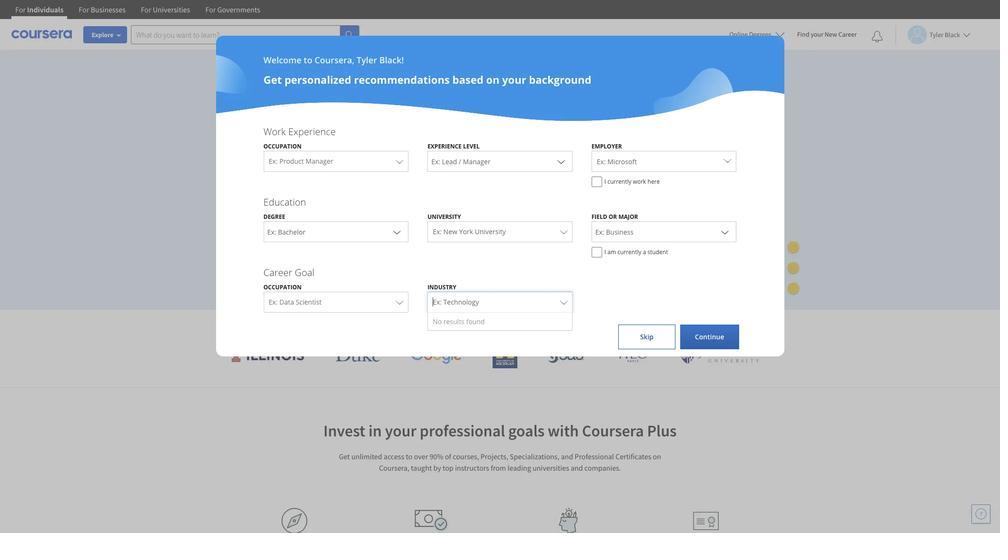 Task type: vqa. For each thing, say whether or not it's contained in the screenshot.
the in within the unlimited access to 7,000+ world-class courses, hands-on projects, and job-ready certificate programs—all included in your subscription
yes



Task type: locate. For each thing, give the bounding box(es) containing it.
0 horizontal spatial get
[[264, 72, 282, 87]]

0 vertical spatial i
[[605, 178, 606, 186]]

0 horizontal spatial career
[[264, 266, 292, 279]]

i left am
[[605, 248, 606, 256]]

career goal
[[264, 266, 315, 279]]

start 7-day free trial button
[[224, 227, 324, 250]]

1 vertical spatial with
[[548, 421, 579, 441]]

for businesses
[[79, 5, 126, 14]]

professional
[[420, 421, 505, 441]]

occupation field down 7,000+
[[264, 151, 408, 172]]

1 vertical spatial to
[[309, 132, 319, 146]]

0 horizontal spatial universities
[[443, 317, 504, 333]]

your down projects,
[[224, 165, 246, 179]]

plus up 'certificates'
[[647, 421, 677, 441]]

1 vertical spatial get
[[339, 452, 350, 461]]

new left "york"
[[444, 227, 458, 236]]

0 vertical spatial get
[[264, 72, 282, 87]]

find your new career
[[797, 30, 857, 39]]

2 for from the left
[[79, 5, 89, 14]]

1 horizontal spatial with
[[591, 317, 614, 333]]

for individuals
[[15, 5, 63, 14]]

I currently work here checkbox
[[592, 177, 602, 187]]

with right goals
[[548, 421, 579, 441]]

access up job- on the left top
[[274, 132, 306, 146]]

and inside unlimited access to 7,000+ world-class courses, hands-on projects, and job-ready certificate programs—all included in your subscription
[[269, 148, 287, 163]]

your up over
[[385, 421, 417, 441]]

find your new career link
[[793, 29, 862, 40]]

1 vertical spatial coursera
[[582, 421, 644, 441]]

access left over
[[384, 452, 404, 461]]

2 i from the top
[[605, 248, 606, 256]]

7,000+
[[322, 132, 354, 146]]

currently left the a
[[618, 248, 642, 256]]

and up subscription
[[269, 148, 287, 163]]

ex: down industry
[[433, 298, 442, 307]]

to
[[304, 54, 312, 66], [309, 132, 319, 146], [406, 452, 413, 461]]

coursera, inside get unlimited access to over 90% of courses, projects, specializations, and professional certificates on coursera, taught by top instructors from leading universities and companies.
[[379, 463, 410, 473]]

1 horizontal spatial career
[[839, 30, 857, 39]]

1 vertical spatial occupation
[[264, 283, 302, 291]]

occupation down the work
[[264, 142, 302, 150]]

access inside unlimited access to 7,000+ world-class courses, hands-on projects, and job-ready certificate programs—all included in your subscription
[[274, 132, 306, 146]]

and
[[269, 148, 287, 163], [507, 317, 527, 333], [561, 452, 573, 461], [571, 463, 583, 473]]

0 vertical spatial experience
[[288, 125, 336, 138]]

on up included
[[491, 132, 504, 146]]

2 occupation from the top
[[264, 283, 302, 291]]

career left show notifications icon
[[839, 30, 857, 39]]

university right "york"
[[475, 227, 506, 236]]

welcome
[[264, 54, 302, 66]]

ex: for ex: microsoft
[[597, 157, 606, 166]]

coursera, inside onboardingmodal dialog
[[315, 54, 355, 66]]

ex: inside education element
[[433, 227, 442, 236]]

ex: left "york"
[[433, 227, 442, 236]]

invest
[[323, 421, 365, 441]]

get
[[264, 72, 282, 87], [339, 452, 350, 461]]

projects,
[[224, 148, 266, 163]]

in right included
[[506, 148, 515, 163]]

and down professional
[[571, 463, 583, 473]]

level
[[463, 142, 480, 150]]

certificate
[[339, 148, 387, 163]]

google image
[[411, 347, 462, 364]]

1 horizontal spatial universities
[[533, 463, 569, 473]]

i currently work here
[[605, 178, 660, 186]]

courses,
[[414, 132, 455, 146], [453, 452, 479, 461]]

occupation field down goal
[[264, 292, 408, 313]]

invest in your professional goals with coursera plus
[[323, 421, 677, 441]]

1 vertical spatial courses,
[[453, 452, 479, 461]]

4 for from the left
[[205, 5, 216, 14]]

get for get unlimited access to over 90% of courses, projects, specializations, and professional certificates on coursera, taught by top instructors from leading universities and companies.
[[339, 452, 350, 461]]

Occupation field
[[264, 151, 408, 172], [264, 292, 408, 313]]

1 vertical spatial plus
[[647, 421, 677, 441]]

ex: left product
[[269, 157, 278, 166]]

get inside get unlimited access to over 90% of courses, projects, specializations, and professional certificates on coursera, taught by top instructors from leading universities and companies.
[[339, 452, 350, 461]]

ex: down employer
[[597, 157, 606, 166]]

1 horizontal spatial chevron down image
[[556, 156, 567, 167]]

your inside onboardingmodal dialog
[[502, 72, 526, 87]]

banner navigation
[[8, 0, 268, 26]]

cancel
[[264, 212, 285, 221]]

1 horizontal spatial experience
[[428, 142, 462, 150]]

personalized
[[285, 72, 351, 87]]

professional
[[575, 452, 614, 461]]

None search field
[[131, 25, 359, 44]]

currently
[[608, 178, 632, 186], [618, 248, 642, 256]]

get personalized recommendations based on your background
[[264, 72, 592, 87]]

no
[[433, 317, 442, 326]]

chevron down image inside work experience element
[[556, 156, 567, 167]]

0 vertical spatial with
[[591, 317, 614, 333]]

career goal element
[[254, 266, 746, 331]]

day
[[264, 233, 276, 243]]

individuals
[[27, 5, 63, 14]]

education element
[[254, 196, 746, 262]]

1 horizontal spatial leading
[[508, 463, 531, 473]]

0 vertical spatial on
[[486, 72, 500, 87]]

chevron down image for experience level
[[556, 156, 567, 167]]

your left background
[[502, 72, 526, 87]]

0 vertical spatial access
[[274, 132, 306, 146]]

0 vertical spatial universities
[[443, 317, 504, 333]]

universities down specializations,
[[533, 463, 569, 473]]

1 vertical spatial access
[[384, 452, 404, 461]]

top
[[443, 463, 454, 473]]

start
[[239, 233, 256, 243]]

get down welcome
[[264, 72, 282, 87]]

your inside unlimited access to 7,000+ world-class courses, hands-on projects, and job-ready certificate programs—all included in your subscription
[[224, 165, 246, 179]]

leading down specializations,
[[508, 463, 531, 473]]

0 vertical spatial to
[[304, 54, 312, 66]]

i right 'by checking this box, i am confirming that the employer listed above is my current employer.' checkbox at the top
[[605, 178, 606, 186]]

with right companies
[[591, 317, 614, 333]]

am
[[608, 248, 616, 256]]

help center image
[[976, 509, 987, 520]]

1 vertical spatial on
[[491, 132, 504, 146]]

1 horizontal spatial access
[[384, 452, 404, 461]]

for
[[15, 5, 26, 14], [79, 5, 89, 14], [141, 5, 151, 14], [205, 5, 216, 14]]

2 vertical spatial to
[[406, 452, 413, 461]]

for left "universities"
[[141, 5, 151, 14]]

coursera
[[617, 317, 666, 333], [582, 421, 644, 441]]

1 horizontal spatial get
[[339, 452, 350, 461]]

continue button
[[680, 325, 739, 349]]

1 vertical spatial coursera,
[[379, 463, 410, 473]]

occupation field inside career goal element
[[264, 292, 408, 313]]

1 vertical spatial career
[[264, 266, 292, 279]]

data
[[279, 298, 294, 307]]

0 horizontal spatial coursera,
[[315, 54, 355, 66]]

to up ready
[[309, 132, 319, 146]]

on inside unlimited access to 7,000+ world-class courses, hands-on projects, and job-ready certificate programs—all included in your subscription
[[491, 132, 504, 146]]

coursera, up personalized
[[315, 54, 355, 66]]

0 vertical spatial leading
[[401, 317, 440, 333]]

chevron down image for degree
[[391, 226, 403, 238]]

in up unlimited
[[369, 421, 382, 441]]

1 horizontal spatial in
[[506, 148, 515, 163]]

1 occupation field from the top
[[264, 151, 408, 172]]

for governments
[[205, 5, 260, 14]]

onboardingmodal dialog
[[0, 0, 1000, 533]]

career left goal
[[264, 266, 292, 279]]

get left unlimited
[[339, 452, 350, 461]]

courses, up instructors
[[453, 452, 479, 461]]

1 vertical spatial currently
[[618, 248, 642, 256]]

ex:
[[269, 157, 278, 166], [597, 157, 606, 166], [433, 227, 442, 236], [269, 298, 278, 307], [433, 298, 442, 307]]

0 vertical spatial in
[[506, 148, 515, 163]]

on right based at left
[[486, 72, 500, 87]]

for for businesses
[[79, 5, 89, 14]]

sas image
[[548, 348, 584, 363]]

work experience element
[[254, 125, 746, 192]]

plus left continue
[[669, 317, 691, 333]]

university up "york"
[[428, 213, 461, 221]]

coursera,
[[315, 54, 355, 66], [379, 463, 410, 473]]

1 vertical spatial university
[[475, 227, 506, 236]]

class
[[388, 132, 412, 146]]

1 vertical spatial in
[[369, 421, 382, 441]]

ex: for ex: product manager
[[269, 157, 278, 166]]

specializations,
[[510, 452, 560, 461]]

companies
[[530, 317, 588, 333]]

universities down the technology
[[443, 317, 504, 333]]

career
[[839, 30, 857, 39], [264, 266, 292, 279]]

1 vertical spatial leading
[[508, 463, 531, 473]]

ex: microsoft
[[597, 157, 637, 166]]

or
[[609, 213, 617, 221]]

1 vertical spatial experience
[[428, 142, 462, 150]]

courses, up programs—all
[[414, 132, 455, 146]]

on inside dialog
[[486, 72, 500, 87]]

0 horizontal spatial leading
[[401, 317, 440, 333]]

2 horizontal spatial chevron down image
[[720, 226, 731, 238]]

skip button
[[618, 325, 676, 349]]

with
[[591, 317, 614, 333], [548, 421, 579, 441]]

0 horizontal spatial experience
[[288, 125, 336, 138]]

0 vertical spatial new
[[825, 30, 837, 39]]

experience left level at the left of the page
[[428, 142, 462, 150]]

projects,
[[481, 452, 508, 461]]

occupation inside work experience element
[[264, 142, 302, 150]]

coursera up professional
[[582, 421, 644, 441]]

product
[[279, 157, 304, 166]]

1 vertical spatial new
[[444, 227, 458, 236]]

0 vertical spatial career
[[839, 30, 857, 39]]

0 horizontal spatial chevron down image
[[391, 226, 403, 238]]

1 vertical spatial i
[[605, 248, 606, 256]]

2 vertical spatial on
[[653, 452, 661, 461]]

johns hopkins university image
[[679, 347, 770, 364]]

for left businesses
[[79, 5, 89, 14]]

currently inside work experience element
[[608, 178, 632, 186]]

and left professional
[[561, 452, 573, 461]]

to up personalized
[[304, 54, 312, 66]]

your right find
[[811, 30, 824, 39]]

courses, inside unlimited access to 7,000+ world-class courses, hands-on projects, and job-ready certificate programs—all included in your subscription
[[414, 132, 455, 146]]

occupation inside career goal element
[[264, 283, 302, 291]]

on
[[486, 72, 500, 87], [491, 132, 504, 146], [653, 452, 661, 461]]

show notifications image
[[872, 31, 883, 42]]

new right find
[[825, 30, 837, 39]]

0 vertical spatial coursera,
[[315, 54, 355, 66]]

90%
[[430, 452, 444, 461]]

your
[[811, 30, 824, 39], [502, 72, 526, 87], [224, 165, 246, 179], [385, 421, 417, 441]]

plus
[[669, 317, 691, 333], [647, 421, 677, 441]]

governments
[[217, 5, 260, 14]]

universities inside get unlimited access to over 90% of courses, projects, specializations, and professional certificates on coursera, taught by top instructors from leading universities and companies.
[[533, 463, 569, 473]]

and down industry "field" on the bottom
[[507, 317, 527, 333]]

0 vertical spatial occupation field
[[264, 151, 408, 172]]

coursera up hec paris image
[[617, 317, 666, 333]]

for left the individuals
[[15, 5, 26, 14]]

i for education
[[605, 248, 606, 256]]

ex: for ex: data scientist
[[269, 298, 278, 307]]

here
[[648, 178, 660, 186]]

get inside onboardingmodal dialog
[[264, 72, 282, 87]]

1 for from the left
[[15, 5, 26, 14]]

currently inside education element
[[618, 248, 642, 256]]

1 vertical spatial universities
[[533, 463, 569, 473]]

for for governments
[[205, 5, 216, 14]]

2 occupation field from the top
[[264, 292, 408, 313]]

for left governments
[[205, 5, 216, 14]]

0 horizontal spatial new
[[444, 227, 458, 236]]

leading left results
[[401, 317, 440, 333]]

degree
[[264, 213, 285, 221]]

0 horizontal spatial university
[[428, 213, 461, 221]]

0 horizontal spatial access
[[274, 132, 306, 146]]

leading
[[401, 317, 440, 333], [508, 463, 531, 473]]

occupation field inside work experience element
[[264, 151, 408, 172]]

0 vertical spatial currently
[[608, 178, 632, 186]]

i for work experience
[[605, 178, 606, 186]]

currently left work
[[608, 178, 632, 186]]

chevron down image
[[556, 156, 567, 167], [391, 226, 403, 238], [720, 226, 731, 238]]

1 horizontal spatial new
[[825, 30, 837, 39]]

3 for from the left
[[141, 5, 151, 14]]

experience up ready
[[288, 125, 336, 138]]

1 i from the top
[[605, 178, 606, 186]]

ex: left data at the left
[[269, 298, 278, 307]]

occupation up data at the left
[[264, 283, 302, 291]]

0 vertical spatial courses,
[[414, 132, 455, 146]]

1 occupation from the top
[[264, 142, 302, 150]]

found
[[466, 317, 485, 326]]

coursera, left taught
[[379, 463, 410, 473]]

in
[[506, 148, 515, 163], [369, 421, 382, 441]]

0 vertical spatial occupation
[[264, 142, 302, 150]]

to left over
[[406, 452, 413, 461]]

on right 'certificates'
[[653, 452, 661, 461]]

1 vertical spatial occupation field
[[264, 292, 408, 313]]

1 horizontal spatial coursera,
[[379, 463, 410, 473]]



Task type: describe. For each thing, give the bounding box(es) containing it.
get for get personalized recommendations based on your background
[[264, 72, 282, 87]]

hec paris image
[[615, 346, 648, 365]]

microsoft
[[608, 157, 637, 166]]

to inside unlimited access to 7,000+ world-class courses, hands-on projects, and job-ready certificate programs—all included in your subscription
[[309, 132, 319, 146]]

i am currently a student
[[605, 248, 668, 256]]

education
[[264, 196, 306, 209]]

field or major
[[592, 213, 638, 221]]

learn anything image
[[281, 508, 308, 533]]

coursera plus image
[[224, 87, 369, 102]]

world-
[[357, 132, 388, 146]]

job-
[[290, 148, 309, 163]]

find
[[797, 30, 810, 39]]

work experience
[[264, 125, 336, 138]]

no results found
[[433, 317, 485, 326]]

7-
[[257, 233, 264, 243]]

new inside education element
[[444, 227, 458, 236]]

occupation for career
[[264, 283, 302, 291]]

0 vertical spatial university
[[428, 213, 461, 221]]

0 horizontal spatial in
[[369, 421, 382, 441]]

a
[[643, 248, 646, 256]]

chevron down image for field or major
[[720, 226, 731, 238]]

university of illinois at urbana-champaign image
[[231, 348, 305, 363]]

hands-
[[457, 132, 491, 146]]

/month, cancel anytime
[[235, 212, 315, 221]]

unlimited
[[352, 452, 382, 461]]

Industry field
[[428, 292, 572, 313]]

leading universities and companies with coursera plus
[[398, 317, 691, 333]]

results
[[444, 317, 465, 326]]

trial
[[293, 233, 308, 243]]

occupation for work
[[264, 142, 302, 150]]

ex: data scientist
[[269, 298, 322, 307]]

to inside get unlimited access to over 90% of courses, projects, specializations, and professional certificates on coursera, taught by top instructors from leading universities and companies.
[[406, 452, 413, 461]]

on inside get unlimited access to over 90% of courses, projects, specializations, and professional certificates on coursera, taught by top instructors from leading universities and companies.
[[653, 452, 661, 461]]

coursera image
[[11, 27, 72, 42]]

ex: for ex: technology
[[433, 298, 442, 307]]

welcome to coursera, tyler black!
[[264, 54, 404, 66]]

for universities
[[141, 5, 190, 14]]

programs—all
[[390, 148, 459, 163]]

field
[[592, 213, 607, 221]]

/month,
[[235, 212, 262, 221]]

businesses
[[91, 5, 126, 14]]

included
[[462, 148, 504, 163]]

employer
[[592, 142, 622, 150]]

experience level
[[428, 142, 480, 150]]

save money image
[[414, 510, 449, 532]]

get unlimited access to over 90% of courses, projects, specializations, and professional certificates on coursera, taught by top instructors from leading universities and companies.
[[339, 452, 661, 473]]

for for universities
[[141, 5, 151, 14]]

recommendations
[[354, 72, 450, 87]]

to inside onboardingmodal dialog
[[304, 54, 312, 66]]

black!
[[379, 54, 404, 66]]

from
[[491, 463, 506, 473]]

occupation field for work experience
[[264, 151, 408, 172]]

instructors
[[455, 463, 489, 473]]

career inside onboardingmodal dialog
[[264, 266, 292, 279]]

over
[[414, 452, 428, 461]]

certificates
[[616, 452, 652, 461]]

anytime
[[287, 212, 315, 221]]

leading inside get unlimited access to over 90% of courses, projects, specializations, and professional certificates on coursera, taught by top instructors from leading universities and companies.
[[508, 463, 531, 473]]

continue
[[695, 332, 724, 341]]

manager
[[306, 157, 333, 166]]

unlimited access to 7,000+ world-class courses, hands-on projects, and job-ready certificate programs—all included in your subscription
[[224, 132, 515, 179]]

0 horizontal spatial with
[[548, 421, 579, 441]]

Industry text field
[[433, 294, 556, 312]]

technology
[[444, 298, 479, 307]]

unlimited
[[224, 132, 272, 146]]

0 vertical spatial plus
[[669, 317, 691, 333]]

scientist
[[296, 298, 322, 307]]

in inside unlimited access to 7,000+ world-class courses, hands-on projects, and job-ready certificate programs—all included in your subscription
[[506, 148, 515, 163]]

ready
[[309, 148, 336, 163]]

flexible learning image
[[552, 508, 585, 533]]

1 horizontal spatial university
[[475, 227, 506, 236]]

york
[[459, 227, 473, 236]]

ex: for ex: new york university
[[433, 227, 442, 236]]

taught
[[411, 463, 432, 473]]

student
[[648, 248, 668, 256]]

subscription
[[249, 165, 309, 179]]

free
[[277, 233, 292, 243]]

goals
[[508, 421, 545, 441]]

university of michigan image
[[493, 342, 517, 369]]

0 vertical spatial coursera
[[617, 317, 666, 333]]

background
[[529, 72, 592, 87]]

by
[[434, 463, 441, 473]]

duke university image
[[336, 347, 380, 362]]

unlimited certificates image
[[693, 512, 719, 531]]

of
[[445, 452, 451, 461]]

access inside get unlimited access to over 90% of courses, projects, specializations, and professional certificates on coursera, taught by top instructors from leading universities and companies.
[[384, 452, 404, 461]]

for for individuals
[[15, 5, 26, 14]]

work
[[264, 125, 286, 138]]

skip
[[640, 332, 654, 341]]

goal
[[295, 266, 315, 279]]

tyler
[[357, 54, 377, 66]]

I am currently a student checkbox
[[592, 247, 602, 258]]

work
[[633, 178, 646, 186]]

start 7-day free trial
[[239, 233, 308, 243]]

universities
[[153, 5, 190, 14]]

University field
[[428, 221, 572, 242]]

ex: new york university
[[433, 227, 506, 236]]

based
[[453, 72, 484, 87]]

companies.
[[585, 463, 621, 473]]

courses, inside get unlimited access to over 90% of courses, projects, specializations, and professional certificates on coursera, taught by top instructors from leading universities and companies.
[[453, 452, 479, 461]]

major
[[619, 213, 638, 221]]

ex: product manager
[[269, 157, 333, 166]]

industry
[[428, 283, 457, 291]]

occupation field for career goal
[[264, 292, 408, 313]]



